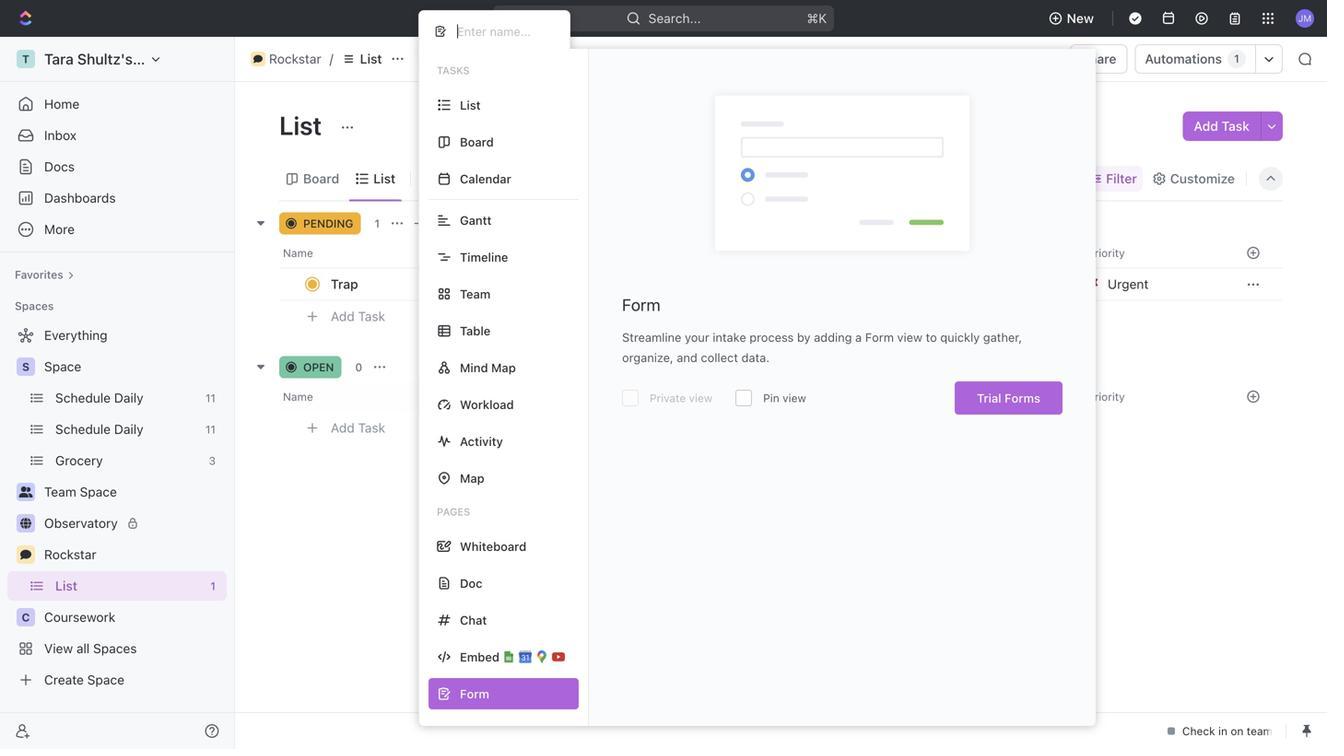 Task type: vqa. For each thing, say whether or not it's contained in the screenshot.
MEETING on the top of the page
no



Task type: describe. For each thing, give the bounding box(es) containing it.
task for add task button above customize
[[1222, 119, 1251, 134]]

list left view dropdown button
[[374, 171, 396, 186]]

collect
[[701, 351, 739, 365]]

adding
[[814, 331, 853, 344]]

doc
[[460, 577, 483, 591]]

search...
[[649, 11, 701, 26]]

⌘k
[[807, 11, 827, 26]]

share button
[[1071, 44, 1128, 74]]

view button
[[419, 157, 479, 201]]

inbox
[[44, 128, 77, 143]]

list down tasks
[[460, 98, 481, 112]]

docs link
[[7, 152, 227, 182]]

0 horizontal spatial rockstar link
[[44, 540, 223, 570]]

tree inside sidebar navigation
[[7, 321, 227, 695]]

whiteboard
[[460, 540, 527, 554]]

home
[[44, 96, 80, 112]]

0 vertical spatial form
[[622, 295, 661, 315]]

customize button
[[1147, 166, 1241, 192]]

a
[[856, 331, 862, 344]]

0 vertical spatial list link
[[337, 48, 387, 70]]

new button
[[1042, 4, 1106, 33]]

by
[[798, 331, 811, 344]]

trial forms
[[978, 391, 1041, 405]]

view for private view
[[689, 392, 713, 405]]

docs
[[44, 159, 75, 174]]

mind
[[460, 361, 488, 375]]

automations
[[1146, 51, 1223, 66]]

form inside streamline your intake process by adding a form view to quickly gather, organize, and collect data.
[[866, 331, 895, 344]]

timeline
[[460, 250, 509, 264]]

calendar
[[460, 172, 512, 186]]

board link
[[300, 166, 340, 192]]

list right /
[[360, 51, 382, 66]]

add for add task button above customize
[[1195, 119, 1219, 134]]

workload
[[460, 398, 514, 412]]

list up board link
[[279, 110, 328, 141]]

pin
[[764, 392, 780, 405]]

chat
[[460, 614, 487, 628]]

task for add task button underneath trap at the top left of the page
[[358, 309, 386, 324]]

0 vertical spatial board
[[460, 135, 494, 149]]

trial
[[978, 391, 1002, 405]]

add task up customize
[[1195, 119, 1251, 134]]

pin view
[[764, 392, 807, 405]]

organize,
[[622, 351, 674, 365]]

pages
[[437, 506, 471, 518]]

space, , element
[[17, 358, 35, 376]]

gather,
[[984, 331, 1023, 344]]

streamline your intake process by adding a form view to quickly gather, organize, and collect data.
[[622, 331, 1023, 365]]

s
[[22, 361, 30, 373]]

gantt
[[460, 213, 492, 227]]

1 horizontal spatial rockstar link
[[246, 48, 326, 70]]

quickly
[[941, 331, 980, 344]]

dashboards
[[44, 190, 116, 206]]

view button
[[419, 166, 479, 192]]

add left gantt
[[431, 217, 452, 230]]

add task button down 0
[[323, 417, 393, 439]]

0 horizontal spatial map
[[460, 472, 485, 486]]

dashboards link
[[7, 184, 227, 213]]

to
[[926, 331, 938, 344]]

add for add task button underneath trap at the top left of the page
[[331, 309, 355, 324]]

activity
[[460, 435, 503, 449]]

tasks
[[437, 65, 470, 77]]

0 horizontal spatial board
[[303, 171, 340, 186]]

forms
[[1005, 391, 1041, 405]]



Task type: locate. For each thing, give the bounding box(es) containing it.
tree
[[7, 321, 227, 695]]

list link right board link
[[370, 166, 396, 192]]

trap
[[331, 277, 358, 292]]

task
[[1222, 119, 1251, 134], [455, 217, 480, 230], [358, 309, 386, 324], [358, 421, 386, 436]]

form up streamline
[[622, 295, 661, 315]]

rockstar left /
[[269, 51, 321, 66]]

favorites
[[15, 268, 63, 281]]

view inside streamline your intake process by adding a form view to quickly gather, organize, and collect data.
[[898, 331, 923, 344]]

add task down 0
[[331, 421, 386, 436]]

list link
[[337, 48, 387, 70], [370, 166, 396, 192]]

favorites button
[[7, 264, 82, 286]]

0 vertical spatial rockstar
[[269, 51, 321, 66]]

spaces
[[15, 300, 54, 313]]

team
[[460, 287, 491, 301]]

process
[[750, 331, 794, 344]]

space link
[[44, 352, 223, 382]]

0 vertical spatial 1
[[1235, 52, 1240, 65]]

add task button up customize
[[1184, 112, 1262, 141]]

private
[[650, 392, 686, 405]]

0
[[355, 361, 363, 374]]

0 horizontal spatial view
[[689, 392, 713, 405]]

intake
[[713, 331, 747, 344]]

1 horizontal spatial board
[[460, 135, 494, 149]]

add task button down trap at the top left of the page
[[323, 306, 393, 328]]

view for pin view
[[783, 392, 807, 405]]

add up customize
[[1195, 119, 1219, 134]]

1 horizontal spatial form
[[866, 331, 895, 344]]

view right pin
[[783, 392, 807, 405]]

add task button
[[1184, 112, 1262, 141], [409, 213, 487, 235], [323, 306, 393, 328], [323, 417, 393, 439]]

home link
[[7, 89, 227, 119]]

share
[[1082, 51, 1117, 66]]

add task button down view dropdown button
[[409, 213, 487, 235]]

task for add task button below 0
[[358, 421, 386, 436]]

add down open
[[331, 421, 355, 436]]

embed
[[460, 651, 500, 664]]

1 vertical spatial board
[[303, 171, 340, 186]]

rockstar link
[[246, 48, 326, 70], [44, 540, 223, 570]]

0 vertical spatial rockstar link
[[246, 48, 326, 70]]

map down activity on the bottom of page
[[460, 472, 485, 486]]

1 vertical spatial 1
[[375, 217, 380, 230]]

add for add task button below 0
[[331, 421, 355, 436]]

customize
[[1171, 171, 1236, 186]]

board up pending
[[303, 171, 340, 186]]

open
[[303, 361, 334, 374]]

new
[[1068, 11, 1095, 26]]

1 horizontal spatial 1
[[1235, 52, 1240, 65]]

add
[[1195, 119, 1219, 134], [431, 217, 452, 230], [331, 309, 355, 324], [331, 421, 355, 436]]

board
[[460, 135, 494, 149], [303, 171, 340, 186]]

form
[[622, 295, 661, 315], [866, 331, 895, 344]]

task up customize
[[1222, 119, 1251, 134]]

map right the mind at left
[[492, 361, 516, 375]]

task up timeline
[[455, 217, 480, 230]]

0 horizontal spatial 1
[[375, 217, 380, 230]]

Enter name... field
[[456, 24, 555, 39]]

1 horizontal spatial view
[[783, 392, 807, 405]]

1 vertical spatial rockstar link
[[44, 540, 223, 570]]

trap link
[[326, 271, 778, 298]]

data.
[[742, 351, 770, 365]]

space
[[44, 359, 81, 374]]

private view
[[650, 392, 713, 405]]

sidebar navigation
[[0, 37, 235, 750]]

add task
[[1195, 119, 1251, 134], [431, 217, 480, 230], [331, 309, 386, 324], [331, 421, 386, 436]]

0 horizontal spatial form
[[622, 295, 661, 315]]

add task up timeline
[[431, 217, 480, 230]]

add down trap at the top left of the page
[[331, 309, 355, 324]]

view
[[443, 171, 472, 186]]

rockstar inside tree
[[44, 547, 96, 563]]

1
[[1235, 52, 1240, 65], [375, 217, 380, 230]]

1 right pending
[[375, 217, 380, 230]]

view left to
[[898, 331, 923, 344]]

0 horizontal spatial rockstar
[[44, 547, 96, 563]]

1 vertical spatial rockstar
[[44, 547, 96, 563]]

tree containing space
[[7, 321, 227, 695]]

1 vertical spatial map
[[460, 472, 485, 486]]

rockstar
[[269, 51, 321, 66], [44, 547, 96, 563]]

2 horizontal spatial view
[[898, 331, 923, 344]]

map
[[492, 361, 516, 375], [460, 472, 485, 486]]

1 vertical spatial list link
[[370, 166, 396, 192]]

form right a
[[866, 331, 895, 344]]

0 vertical spatial map
[[492, 361, 516, 375]]

rockstar right comment icon
[[44, 547, 96, 563]]

comment image
[[20, 550, 31, 561]]

view
[[898, 331, 923, 344], [689, 392, 713, 405], [783, 392, 807, 405]]

inbox link
[[7, 121, 227, 150]]

and
[[677, 351, 698, 365]]

your
[[685, 331, 710, 344]]

task down 0
[[358, 421, 386, 436]]

list link right /
[[337, 48, 387, 70]]

comment image
[[254, 54, 263, 64]]

1 horizontal spatial map
[[492, 361, 516, 375]]

pending
[[303, 217, 354, 230]]

view right 'private'
[[689, 392, 713, 405]]

/
[[330, 51, 334, 66]]

mind map
[[460, 361, 516, 375]]

table
[[460, 324, 491, 338]]

add task down trap at the top left of the page
[[331, 309, 386, 324]]

board up the calendar
[[460, 135, 494, 149]]

list
[[360, 51, 382, 66], [460, 98, 481, 112], [279, 110, 328, 141], [374, 171, 396, 186]]

1 vertical spatial form
[[866, 331, 895, 344]]

1 right automations
[[1235, 52, 1240, 65]]

1 horizontal spatial rockstar
[[269, 51, 321, 66]]

task down trap at the top left of the page
[[358, 309, 386, 324]]

streamline
[[622, 331, 682, 344]]



